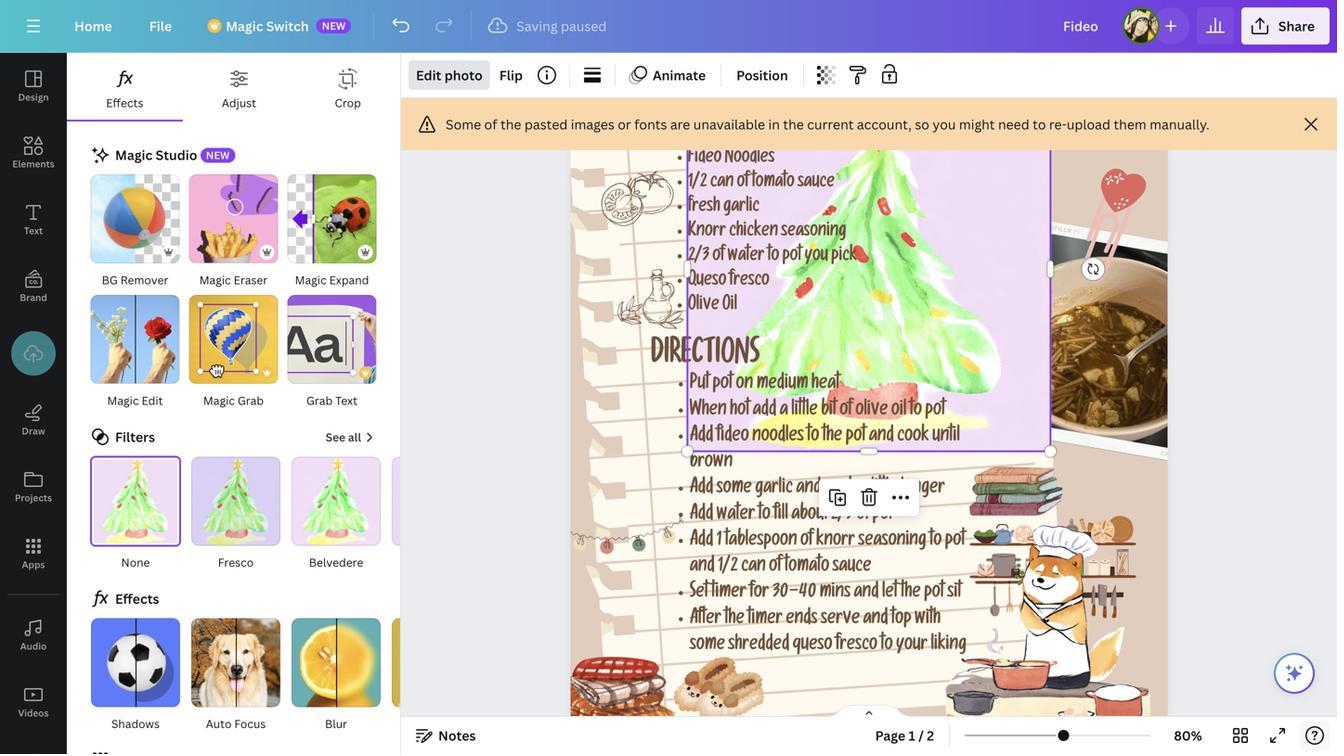 Task type: describe. For each thing, give the bounding box(es) containing it.
apps button
[[0, 521, 67, 588]]

pot right about
[[873, 507, 893, 526]]

oil
[[891, 402, 907, 422]]

some of the pasted images or fonts are unavailable in the current account, so you might need to re-upload them manually.
[[446, 116, 1210, 133]]

auto
[[206, 717, 232, 732]]

magic switch
[[226, 17, 309, 35]]

to right noodles
[[807, 428, 819, 448]]

2/3 inside put pot on medium heat when hot add a little bit of olive oil to pot add fideo noodles to the pot and cook until brown add some garlic and cook a little longer add water to fill about 2/3 of pot add 1 tablespoon of knorr seasoning to pot and 1/2 can of tomato sauce set timer for 30-40 mins and let the pot sit after the timer ends serve and top with some shredded queso fresco to your liking
[[831, 507, 854, 526]]

focus
[[234, 717, 266, 732]]

the right in
[[783, 116, 804, 133]]

put
[[690, 376, 709, 395]]

garlic inside put pot on medium heat when hot add a little bit of olive oil to pot add fideo noodles to the pot and cook until brown add some garlic and cook a little longer add water to fill about 2/3 of pot add 1 tablespoon of knorr seasoning to pot and 1/2 can of tomato sauce set timer for 30-40 mins and let the pot sit after the timer ends serve and top with some shredded queso fresco to your liking
[[755, 481, 793, 500]]

adjust
[[222, 95, 256, 111]]

home link
[[59, 7, 127, 45]]

none button
[[89, 457, 182, 574]]

need
[[998, 116, 1030, 133]]

pick
[[831, 249, 857, 267]]

auto focus button
[[189, 618, 282, 735]]

fresco button
[[189, 457, 282, 574]]

fresh garlic
[[688, 199, 760, 218]]

studio
[[156, 146, 197, 164]]

upload
[[1067, 116, 1111, 133]]

80%
[[1174, 728, 1202, 745]]

magic for magic grab
[[203, 393, 235, 409]]

bg
[[102, 273, 118, 288]]

position
[[736, 66, 788, 84]]

magic expand
[[295, 273, 369, 288]]

elements
[[12, 158, 55, 170]]

1 horizontal spatial a
[[860, 481, 868, 500]]

shredded
[[728, 637, 789, 657]]

sauce inside fideo noodles 1/2 can of tomato sauce
[[798, 175, 835, 193]]

magic for magic switch
[[226, 17, 263, 35]]

of right some
[[484, 116, 497, 133]]

tomato inside fideo noodles 1/2 can of tomato sauce
[[752, 175, 795, 193]]

seasoning inside knorr chicken seasoning 2/3 of water to pot you pick queso fresco olive oil
[[781, 224, 846, 243]]

magic edit
[[107, 393, 163, 409]]

edit photo button
[[409, 60, 490, 90]]

show pages image
[[825, 705, 914, 720]]

and left let on the bottom right of page
[[854, 585, 879, 604]]

grab inside button
[[306, 393, 333, 409]]

0 horizontal spatial cook
[[824, 481, 856, 500]]

fresco inside put pot on medium heat when hot add a little bit of olive oil to pot add fideo noodles to the pot and cook until brown add some garlic and cook a little longer add water to fill about 2/3 of pot add 1 tablespoon of knorr seasoning to pot and 1/2 can of tomato sauce set timer for 30-40 mins and let the pot sit after the timer ends serve and top with some shredded queso fresco to your liking
[[836, 637, 878, 657]]

fresh
[[688, 199, 720, 218]]

canva assistant image
[[1283, 663, 1306, 685]]

until
[[932, 428, 960, 448]]

in
[[768, 116, 780, 133]]

of inside fideo noodles 1/2 can of tomato sauce
[[737, 175, 749, 193]]

text inside button
[[24, 225, 43, 237]]

draw
[[22, 425, 45, 438]]

new inside main menu bar
[[322, 19, 346, 33]]

medium
[[756, 376, 808, 395]]

images
[[571, 116, 615, 133]]

and left the top
[[863, 611, 888, 631]]

position button
[[729, 60, 796, 90]]

adjust button
[[183, 53, 296, 120]]

none
[[121, 555, 150, 571]]

0 vertical spatial cook
[[897, 428, 929, 448]]

and up about
[[796, 481, 821, 500]]

eraser
[[234, 273, 268, 288]]

page
[[875, 728, 905, 745]]

to left re- at right top
[[1033, 116, 1046, 133]]

effects inside button
[[106, 95, 143, 111]]

apps
[[22, 559, 45, 572]]

crop button
[[296, 53, 400, 120]]

the left pasted on the left top of the page
[[501, 116, 521, 133]]

4 add from the top
[[690, 533, 713, 552]]

1 horizontal spatial timer
[[748, 611, 783, 631]]

side panel tab list
[[0, 53, 67, 755]]

on
[[736, 376, 753, 395]]

uploads
[[15, 367, 52, 379]]

serve
[[821, 611, 860, 631]]

audio
[[20, 641, 47, 653]]

of right bit
[[840, 402, 852, 422]]

duotone button
[[390, 618, 483, 735]]

fill
[[774, 507, 788, 526]]

fideo noodles 1/2 can of tomato sauce
[[688, 150, 835, 193]]

bg remover button
[[90, 174, 181, 291]]

brand button
[[0, 254, 67, 320]]

to left fill
[[758, 507, 771, 526]]

or
[[618, 116, 631, 133]]

2/3 inside knorr chicken seasoning 2/3 of water to pot you pick queso fresco olive oil
[[688, 249, 710, 267]]

olive
[[688, 298, 719, 316]]

are
[[670, 116, 690, 133]]

to right the oil
[[910, 402, 922, 422]]

1 vertical spatial some
[[690, 637, 725, 657]]

and up set
[[690, 559, 715, 578]]

projects
[[15, 492, 52, 505]]

animate button
[[623, 60, 713, 90]]

blur
[[325, 717, 347, 732]]

to left your on the bottom right of the page
[[881, 637, 893, 657]]

1 inside put pot on medium heat when hot add a little bit of olive oil to pot add fideo noodles to the pot and cook until brown add some garlic and cook a little longer add water to fill about 2/3 of pot add 1 tablespoon of knorr seasoning to pot and 1/2 can of tomato sauce set timer for 30-40 mins and let the pot sit after the timer ends serve and top with some shredded queso fresco to your liking
[[717, 533, 722, 552]]

shadows button
[[89, 618, 182, 735]]

file
[[149, 17, 172, 35]]

1 inside button
[[909, 728, 915, 745]]

see all
[[326, 430, 361, 445]]

can inside fideo noodles 1/2 can of tomato sauce
[[710, 175, 734, 193]]

1 vertical spatial effects
[[115, 591, 159, 608]]

tomato inside put pot on medium heat when hot add a little bit of olive oil to pot add fideo noodles to the pot and cook until brown add some garlic and cook a little longer add water to fill about 2/3 of pot add 1 tablespoon of knorr seasoning to pot and 1/2 can of tomato sauce set timer for 30-40 mins and let the pot sit after the timer ends serve and top with some shredded queso fresco to your liking
[[785, 559, 829, 578]]

notes button
[[409, 722, 483, 751]]

magic for magic eraser
[[199, 273, 231, 288]]

Design title text field
[[1048, 7, 1115, 45]]

new inside magic studio new
[[206, 148, 230, 162]]

mins
[[820, 585, 851, 604]]

fonts
[[634, 116, 667, 133]]

magic for magic edit
[[107, 393, 139, 409]]

bit
[[821, 402, 837, 422]]

magic edit button
[[90, 294, 181, 411]]

see all button
[[324, 427, 378, 449]]

40
[[799, 585, 816, 604]]

1/2 inside fideo noodles 1/2 can of tomato sauce
[[688, 175, 707, 193]]

80% button
[[1158, 722, 1218, 751]]

magic grab button
[[188, 294, 279, 411]]

you inside knorr chicken seasoning 2/3 of water to pot you pick queso fresco olive oil
[[805, 249, 828, 267]]

auto focus
[[206, 717, 266, 732]]

videos
[[18, 708, 49, 720]]

0 vertical spatial little
[[791, 402, 818, 422]]

belvedere
[[309, 555, 363, 571]]

0 horizontal spatial a
[[780, 402, 788, 422]]

about
[[791, 507, 828, 526]]

hot
[[730, 402, 750, 422]]

0 vertical spatial some
[[717, 481, 752, 500]]

directions
[[651, 342, 760, 374]]

magic eraser
[[199, 273, 268, 288]]

of down about
[[800, 533, 813, 552]]

magic for magic studio new
[[115, 146, 153, 164]]

of right about
[[857, 507, 869, 526]]

sauce inside put pot on medium heat when hot add a little bit of olive oil to pot add fideo noodles to the pot and cook until brown add some garlic and cook a little longer add water to fill about 2/3 of pot add 1 tablespoon of knorr seasoning to pot and 1/2 can of tomato sauce set timer for 30-40 mins and let the pot sit after the timer ends serve and top with some shredded queso fresco to your liking
[[833, 559, 871, 578]]

and down 'olive'
[[869, 428, 894, 448]]



Task type: locate. For each thing, give the bounding box(es) containing it.
a right add in the right of the page
[[780, 402, 788, 422]]

videos button
[[0, 670, 67, 736]]

0 vertical spatial a
[[780, 402, 788, 422]]

seasoning inside put pot on medium heat when hot add a little bit of olive oil to pot add fideo noodles to the pot and cook until brown add some garlic and cook a little longer add water to fill about 2/3 of pot add 1 tablespoon of knorr seasoning to pot and 1/2 can of tomato sauce set timer for 30-40 mins and let the pot sit after the timer ends serve and top with some shredded queso fresco to your liking
[[858, 533, 926, 552]]

fideo
[[717, 428, 749, 448]]

/
[[919, 728, 924, 745]]

pot
[[782, 249, 802, 267], [713, 376, 733, 395], [925, 402, 945, 422], [846, 428, 866, 448], [873, 507, 893, 526], [945, 533, 965, 552], [924, 585, 944, 604]]

new right switch
[[322, 19, 346, 33]]

0 vertical spatial text
[[24, 225, 43, 237]]

edit inside popup button
[[416, 66, 441, 84]]

1/2 down tablespoon
[[718, 559, 738, 578]]

you right so
[[933, 116, 956, 133]]

pot inside knorr chicken seasoning 2/3 of water to pot you pick queso fresco olive oil
[[782, 249, 802, 267]]

grab text button
[[286, 294, 377, 411]]

unavailable
[[693, 116, 765, 133]]

the right after
[[725, 611, 745, 631]]

fresco up oil
[[730, 273, 770, 292]]

timer
[[712, 585, 746, 604], [748, 611, 783, 631]]

1 vertical spatial edit
[[142, 393, 163, 409]]

sauce
[[798, 175, 835, 193], [833, 559, 871, 578]]

flip
[[499, 66, 523, 84]]

design
[[18, 91, 49, 104]]

of down noodles
[[737, 175, 749, 193]]

1 vertical spatial garlic
[[755, 481, 793, 500]]

fresco inside knorr chicken seasoning 2/3 of water to pot you pick queso fresco olive oil
[[730, 273, 770, 292]]

0 vertical spatial water
[[728, 249, 765, 267]]

edit
[[416, 66, 441, 84], [142, 393, 163, 409]]

1/2 inside put pot on medium heat when hot add a little bit of olive oil to pot add fideo noodles to the pot and cook until brown add some garlic and cook a little longer add water to fill about 2/3 of pot add 1 tablespoon of knorr seasoning to pot and 1/2 can of tomato sauce set timer for 30-40 mins and let the pot sit after the timer ends serve and top with some shredded queso fresco to your liking
[[718, 559, 738, 578]]

0 vertical spatial 1/2
[[688, 175, 707, 193]]

1 vertical spatial water
[[717, 507, 755, 526]]

a
[[780, 402, 788, 422], [860, 481, 868, 500]]

text up brand button on the top left of page
[[24, 225, 43, 237]]

filters
[[115, 429, 155, 446]]

olive
[[856, 402, 888, 422]]

paused
[[561, 17, 607, 35]]

of up 30-
[[769, 559, 782, 578]]

seasoning up let on the bottom right of page
[[858, 533, 926, 552]]

some down brown
[[717, 481, 752, 500]]

add
[[753, 402, 777, 422]]

magic expand button
[[286, 174, 377, 291]]

home
[[74, 17, 112, 35]]

1 horizontal spatial 2/3
[[831, 507, 854, 526]]

little left bit
[[791, 402, 818, 422]]

1 grab from the left
[[238, 393, 264, 409]]

1 horizontal spatial new
[[322, 19, 346, 33]]

audio button
[[0, 603, 67, 670]]

grab left grab text
[[238, 393, 264, 409]]

0 horizontal spatial timer
[[712, 585, 746, 604]]

pot left "pick"
[[782, 249, 802, 267]]

effects down none on the bottom left of page
[[115, 591, 159, 608]]

add
[[690, 428, 713, 448], [690, 481, 713, 500], [690, 507, 713, 526], [690, 533, 713, 552]]

0 vertical spatial 1
[[717, 533, 722, 552]]

0 vertical spatial garlic
[[723, 199, 760, 218]]

edit up the filters
[[142, 393, 163, 409]]

0 horizontal spatial 1/2
[[688, 175, 707, 193]]

effects up magic studio new in the top left of the page
[[106, 95, 143, 111]]

bg remover
[[102, 273, 168, 288]]

2/3 up knorr
[[831, 507, 854, 526]]

new right studio
[[206, 148, 230, 162]]

with
[[915, 611, 941, 631]]

0 vertical spatial tomato
[[752, 175, 795, 193]]

grab text
[[306, 393, 358, 409]]

water inside put pot on medium heat when hot add a little bit of olive oil to pot add fideo noodles to the pot and cook until brown add some garlic and cook a little longer add water to fill about 2/3 of pot add 1 tablespoon of knorr seasoning to pot and 1/2 can of tomato sauce set timer for 30-40 mins and let the pot sit after the timer ends serve and top with some shredded queso fresco to your liking
[[717, 507, 755, 526]]

share
[[1279, 17, 1315, 35]]

30-
[[772, 585, 799, 604]]

expand
[[329, 273, 369, 288]]

a left longer
[[860, 481, 868, 500]]

text button
[[0, 187, 67, 254]]

olive oil hand drawn image
[[618, 270, 684, 329]]

1 vertical spatial cook
[[824, 481, 856, 500]]

0 vertical spatial seasoning
[[781, 224, 846, 243]]

1 vertical spatial new
[[206, 148, 230, 162]]

the right let on the bottom right of page
[[901, 585, 921, 604]]

sauce down farfalle pasta illustration image
[[798, 175, 835, 193]]

seasoning up "pick"
[[781, 224, 846, 243]]

magic up the filters
[[107, 393, 139, 409]]

after
[[690, 611, 721, 631]]

1 vertical spatial fresco
[[836, 637, 878, 657]]

edit inside button
[[142, 393, 163, 409]]

2 add from the top
[[690, 481, 713, 500]]

text
[[24, 225, 43, 237], [335, 393, 358, 409]]

can inside put pot on medium heat when hot add a little bit of olive oil to pot add fideo noodles to the pot and cook until brown add some garlic and cook a little longer add water to fill about 2/3 of pot add 1 tablespoon of knorr seasoning to pot and 1/2 can of tomato sauce set timer for 30-40 mins and let the pot sit after the timer ends serve and top with some shredded queso fresco to your liking
[[741, 559, 766, 578]]

0 horizontal spatial 2/3
[[688, 249, 710, 267]]

pot left sit at the bottom
[[924, 585, 944, 604]]

the down bit
[[823, 428, 842, 448]]

1 vertical spatial sauce
[[833, 559, 871, 578]]

0 vertical spatial new
[[322, 19, 346, 33]]

3 add from the top
[[690, 507, 713, 526]]

might
[[959, 116, 995, 133]]

cook up about
[[824, 481, 856, 500]]

1 horizontal spatial seasoning
[[858, 533, 926, 552]]

when
[[690, 402, 727, 422]]

duotone
[[413, 717, 460, 732]]

little left longer
[[871, 481, 898, 500]]

chicken
[[729, 224, 778, 243]]

queso
[[688, 273, 726, 292]]

saving paused
[[516, 17, 607, 35]]

pot up until
[[925, 402, 945, 422]]

belvedere button
[[290, 457, 383, 574]]

1 horizontal spatial cook
[[897, 428, 929, 448]]

some
[[446, 116, 481, 133]]

1 horizontal spatial 1
[[909, 728, 915, 745]]

0 horizontal spatial new
[[206, 148, 230, 162]]

pasted
[[525, 116, 568, 133]]

fresco down serve
[[836, 637, 878, 657]]

your
[[896, 637, 928, 657]]

1 vertical spatial you
[[805, 249, 828, 267]]

0 vertical spatial you
[[933, 116, 956, 133]]

page 1 / 2
[[875, 728, 934, 745]]

sauce down knorr
[[833, 559, 871, 578]]

fideo
[[688, 150, 722, 169]]

account,
[[857, 116, 912, 133]]

grab
[[238, 393, 264, 409], [306, 393, 333, 409]]

to
[[1033, 116, 1046, 133], [768, 249, 779, 267], [910, 402, 922, 422], [807, 428, 819, 448], [758, 507, 771, 526], [930, 533, 942, 552], [881, 637, 893, 657]]

1 horizontal spatial edit
[[416, 66, 441, 84]]

of
[[484, 116, 497, 133], [737, 175, 749, 193], [713, 249, 725, 267], [840, 402, 852, 422], [857, 507, 869, 526], [800, 533, 813, 552], [769, 559, 782, 578]]

water inside knorr chicken seasoning 2/3 of water to pot you pick queso fresco olive oil
[[728, 249, 765, 267]]

0 horizontal spatial little
[[791, 402, 818, 422]]

tomato up 40
[[785, 559, 829, 578]]

tomato down noodles
[[752, 175, 795, 193]]

1 vertical spatial tomato
[[785, 559, 829, 578]]

text up see all
[[335, 393, 358, 409]]

of up queso on the right top of the page
[[713, 249, 725, 267]]

to down chicken
[[768, 249, 779, 267]]

can up fresh garlic at right
[[710, 175, 734, 193]]

shadows
[[111, 717, 160, 732]]

0 horizontal spatial edit
[[142, 393, 163, 409]]

1 vertical spatial a
[[860, 481, 868, 500]]

0 horizontal spatial seasoning
[[781, 224, 846, 243]]

1 vertical spatial 2/3
[[831, 507, 854, 526]]

1 horizontal spatial can
[[741, 559, 766, 578]]

noodles
[[752, 428, 804, 448]]

to inside knorr chicken seasoning 2/3 of water to pot you pick queso fresco olive oil
[[768, 249, 779, 267]]

magic right magic edit at the left
[[203, 393, 235, 409]]

edit photo
[[416, 66, 483, 84]]

pot up sit at the bottom
[[945, 533, 965, 552]]

edit left photo
[[416, 66, 441, 84]]

brand
[[20, 292, 47, 304]]

0 horizontal spatial grab
[[238, 393, 264, 409]]

1 vertical spatial 1/2
[[718, 559, 738, 578]]

effects button
[[67, 53, 183, 120]]

1 horizontal spatial 1/2
[[718, 559, 738, 578]]

1 vertical spatial seasoning
[[858, 533, 926, 552]]

to down longer
[[930, 533, 942, 552]]

2/3 down knorr
[[688, 249, 710, 267]]

page 1 / 2 button
[[868, 722, 942, 751]]

magic left switch
[[226, 17, 263, 35]]

magic inside button
[[107, 393, 139, 409]]

2
[[927, 728, 934, 745]]

0 vertical spatial effects
[[106, 95, 143, 111]]

cook down the oil
[[897, 428, 929, 448]]

timer down for
[[748, 611, 783, 631]]

1 left tablespoon
[[717, 533, 722, 552]]

0 vertical spatial can
[[710, 175, 734, 193]]

crop
[[335, 95, 361, 111]]

manually.
[[1150, 116, 1210, 133]]

1 vertical spatial little
[[871, 481, 898, 500]]

timer right set
[[712, 585, 746, 604]]

grab inside "button"
[[238, 393, 264, 409]]

1 horizontal spatial little
[[871, 481, 898, 500]]

0 vertical spatial sauce
[[798, 175, 835, 193]]

1/2
[[688, 175, 707, 193], [718, 559, 738, 578]]

ends
[[786, 611, 818, 631]]

set
[[690, 585, 708, 604]]

water down chicken
[[728, 249, 765, 267]]

you left "pick"
[[805, 249, 828, 267]]

some
[[717, 481, 752, 500], [690, 637, 725, 657]]

fresco
[[218, 555, 254, 571]]

0 vertical spatial fresco
[[730, 273, 770, 292]]

1/2 up fresh
[[688, 175, 707, 193]]

0 horizontal spatial can
[[710, 175, 734, 193]]

animate
[[653, 66, 706, 84]]

0 vertical spatial 2/3
[[688, 249, 710, 267]]

1 vertical spatial can
[[741, 559, 766, 578]]

1 horizontal spatial fresco
[[836, 637, 878, 657]]

for
[[750, 585, 769, 604]]

can up for
[[741, 559, 766, 578]]

0 vertical spatial edit
[[416, 66, 441, 84]]

magic left expand
[[295, 273, 327, 288]]

1 horizontal spatial you
[[933, 116, 956, 133]]

brown
[[690, 454, 733, 474]]

magic left eraser
[[199, 273, 231, 288]]

new
[[322, 19, 346, 33], [206, 148, 230, 162]]

1 vertical spatial 1
[[909, 728, 915, 745]]

fresco
[[730, 273, 770, 292], [836, 637, 878, 657]]

oil
[[722, 298, 737, 316]]

notes
[[438, 728, 476, 745]]

so
[[915, 116, 929, 133]]

water
[[728, 249, 765, 267], [717, 507, 755, 526]]

text inside button
[[335, 393, 358, 409]]

pot down 'olive'
[[846, 428, 866, 448]]

of inside knorr chicken seasoning 2/3 of water to pot you pick queso fresco olive oil
[[713, 249, 725, 267]]

some down after
[[690, 637, 725, 657]]

magic left studio
[[115, 146, 153, 164]]

draw button
[[0, 387, 67, 454]]

water up tablespoon
[[717, 507, 755, 526]]

2 grab from the left
[[306, 393, 333, 409]]

queso
[[793, 637, 832, 657]]

1 horizontal spatial grab
[[306, 393, 333, 409]]

current
[[807, 116, 854, 133]]

all
[[348, 430, 361, 445]]

knorr
[[688, 224, 726, 243]]

1 add from the top
[[690, 428, 713, 448]]

saving
[[516, 17, 558, 35]]

1 vertical spatial timer
[[748, 611, 783, 631]]

magic
[[226, 17, 263, 35], [115, 146, 153, 164], [199, 273, 231, 288], [295, 273, 327, 288], [107, 393, 139, 409], [203, 393, 235, 409]]

heat
[[811, 376, 840, 395]]

magic inside main menu bar
[[226, 17, 263, 35]]

0 horizontal spatial text
[[24, 225, 43, 237]]

magic for magic expand
[[295, 273, 327, 288]]

1 vertical spatial text
[[335, 393, 358, 409]]

file button
[[134, 7, 187, 45]]

projects button
[[0, 454, 67, 521]]

0 vertical spatial timer
[[712, 585, 746, 604]]

magic inside "button"
[[203, 393, 235, 409]]

farfalle pasta illustration image
[[795, 119, 854, 171]]

garlic up chicken
[[723, 199, 760, 218]]

0 horizontal spatial you
[[805, 249, 828, 267]]

0 horizontal spatial 1
[[717, 533, 722, 552]]

saving paused status
[[479, 15, 616, 37]]

1 horizontal spatial text
[[335, 393, 358, 409]]

uploads button
[[0, 320, 67, 396]]

pot left the 'on'
[[713, 376, 733, 395]]

garlic
[[723, 199, 760, 218], [755, 481, 793, 500]]

grab up see
[[306, 393, 333, 409]]

garlic up fill
[[755, 481, 793, 500]]

noodles
[[725, 150, 775, 169]]

0 horizontal spatial fresco
[[730, 273, 770, 292]]

knorr
[[816, 533, 855, 552]]

1 left /
[[909, 728, 915, 745]]

re-
[[1049, 116, 1067, 133]]

main menu bar
[[0, 0, 1337, 53]]



Task type: vqa. For each thing, say whether or not it's contained in the screenshot.
Request for Proposal Professional Doc in Purple Pink Yellow Tactile 3D Style IMAGE's by
no



